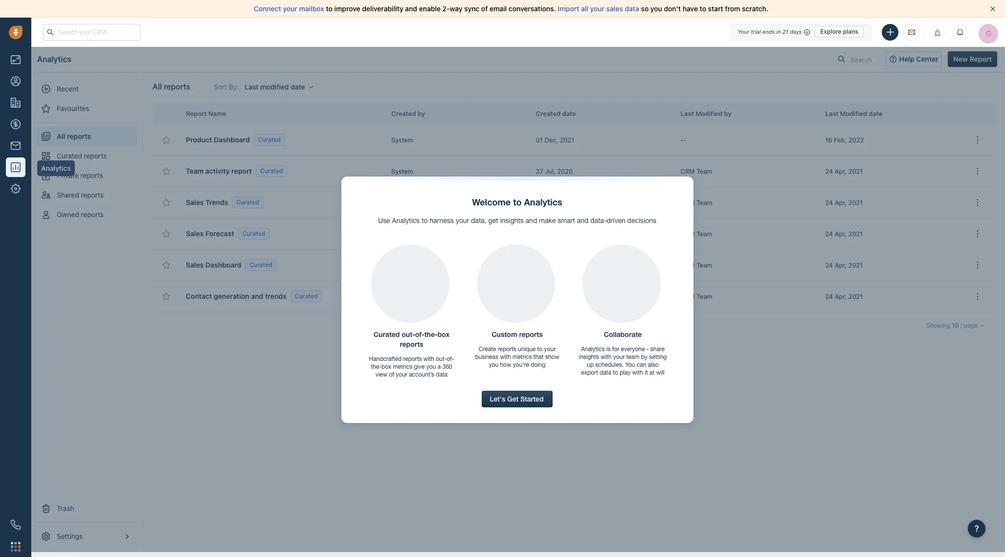 Task type: vqa. For each thing, say whether or not it's contained in the screenshot.
the right TO
yes



Task type: locate. For each thing, give the bounding box(es) containing it.
to left start
[[700, 4, 706, 13]]

phone image
[[11, 520, 21, 530]]

your right the all
[[590, 4, 604, 13]]

your trial ends in 21 days
[[738, 28, 802, 35]]

days
[[790, 28, 802, 35]]

in
[[776, 28, 781, 35]]

ends
[[762, 28, 775, 35]]

enable
[[419, 4, 441, 13]]

all
[[581, 4, 588, 13]]

sync
[[464, 4, 479, 13]]

1 horizontal spatial to
[[700, 4, 706, 13]]

to
[[326, 4, 332, 13], [700, 4, 706, 13]]

from
[[725, 4, 740, 13]]

0 horizontal spatial your
[[283, 4, 297, 13]]

connect
[[254, 4, 281, 13]]

data
[[625, 4, 639, 13]]

freshworks switcher image
[[11, 542, 21, 552]]

your
[[738, 28, 749, 35]]

0 horizontal spatial to
[[326, 4, 332, 13]]

improve
[[334, 4, 360, 13]]

deliverability
[[362, 4, 403, 13]]

connect your mailbox link
[[254, 4, 326, 13]]

way
[[450, 4, 462, 13]]

1 horizontal spatial your
[[590, 4, 604, 13]]

your
[[283, 4, 297, 13], [590, 4, 604, 13]]

trial
[[751, 28, 761, 35]]

sales
[[606, 4, 623, 13]]

to right mailbox
[[326, 4, 332, 13]]

your left mailbox
[[283, 4, 297, 13]]

start
[[708, 4, 723, 13]]

have
[[683, 4, 698, 13]]

scratch.
[[742, 4, 768, 13]]

don't
[[664, 4, 681, 13]]

email
[[490, 4, 507, 13]]

1 to from the left
[[326, 4, 332, 13]]

phone element
[[6, 515, 25, 535]]



Task type: describe. For each thing, give the bounding box(es) containing it.
mailbox
[[299, 4, 324, 13]]

you
[[650, 4, 662, 13]]

import
[[558, 4, 579, 13]]

explore
[[820, 28, 841, 35]]

1 your from the left
[[283, 4, 297, 13]]

explore plans link
[[815, 26, 864, 38]]

close image
[[990, 6, 995, 11]]

21
[[782, 28, 788, 35]]

so
[[641, 4, 649, 13]]

import all your sales data link
[[558, 4, 641, 13]]

and
[[405, 4, 417, 13]]

2-
[[442, 4, 450, 13]]

send email image
[[908, 28, 915, 36]]

connect your mailbox to improve deliverability and enable 2-way sync of email conversations. import all your sales data so you don't have to start from scratch.
[[254, 4, 768, 13]]

2 your from the left
[[590, 4, 604, 13]]

Search your CRM... text field
[[43, 24, 141, 40]]

explore plans
[[820, 28, 858, 35]]

what's new image
[[934, 29, 941, 36]]

plans
[[843, 28, 858, 35]]

of
[[481, 4, 488, 13]]

conversations.
[[509, 4, 556, 13]]

2 to from the left
[[700, 4, 706, 13]]



